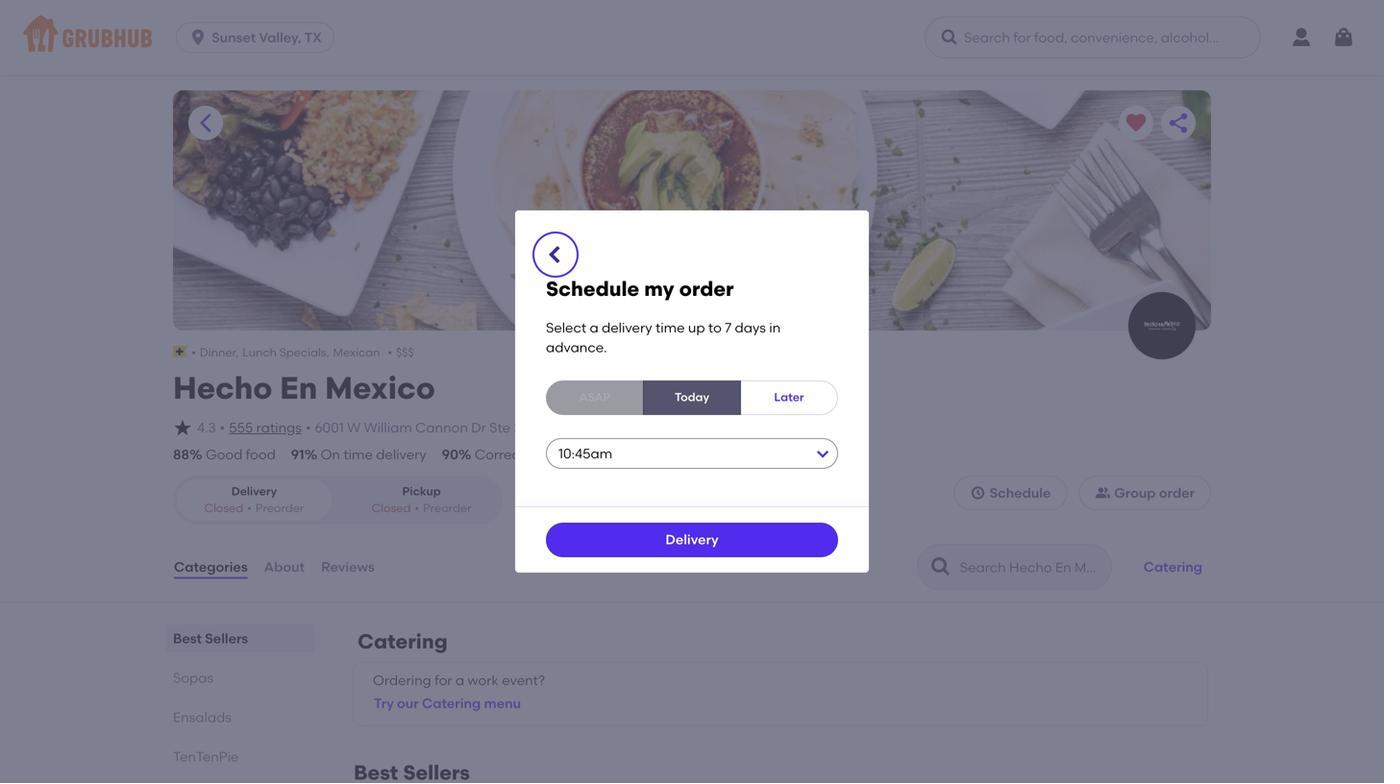 Task type: locate. For each thing, give the bounding box(es) containing it.
4.3 • 555 ratings
[[197, 420, 302, 436]]

88
[[173, 447, 190, 463]]

reviews button
[[320, 533, 376, 602]]

0 vertical spatial catering
[[1144, 559, 1203, 575]]

later
[[775, 391, 805, 404]]

closed inside delivery closed • preorder
[[204, 502, 243, 516]]

w
[[347, 420, 361, 436]]

0 horizontal spatial preorder
[[256, 502, 304, 516]]

ratings
[[256, 420, 302, 436]]

svg image left sunset
[[189, 28, 208, 47]]

1 vertical spatial order
[[528, 447, 564, 463]]

1 vertical spatial catering
[[358, 630, 448, 654]]

delivery for 91
[[376, 447, 427, 463]]

lunch
[[243, 346, 277, 360]]

a
[[590, 320, 599, 336], [456, 673, 465, 689]]

order for correct order
[[528, 447, 564, 463]]

0 vertical spatial schedule
[[546, 277, 640, 302]]

0 horizontal spatial schedule
[[546, 277, 640, 302]]

svg image up select
[[544, 244, 567, 267]]

closed down good
[[204, 502, 243, 516]]

william
[[364, 420, 412, 436]]

0 horizontal spatial delivery
[[376, 447, 427, 463]]

delivery
[[602, 320, 653, 336], [376, 447, 427, 463]]

today
[[675, 391, 710, 404]]

1 vertical spatial delivery
[[666, 532, 719, 548]]

• down pickup
[[415, 502, 419, 516]]

delivery inside button
[[666, 532, 719, 548]]

catering inside the 'ordering for a work event? try our catering menu'
[[422, 696, 481, 712]]

closed down pickup
[[372, 502, 411, 516]]

delivery for delivery
[[666, 532, 719, 548]]

svg image
[[1333, 26, 1356, 49], [941, 28, 960, 47], [173, 418, 192, 438], [971, 486, 986, 501]]

• inside "pickup closed • preorder"
[[415, 502, 419, 516]]

schedule for schedule
[[990, 485, 1052, 502]]

try our catering menu button
[[365, 683, 530, 725]]

order for group order
[[1160, 485, 1195, 502]]

catering down for
[[422, 696, 481, 712]]

2 horizontal spatial order
[[1160, 485, 1195, 502]]

catering up ordering
[[358, 630, 448, 654]]

0 horizontal spatial order
[[528, 447, 564, 463]]

preorder down 91
[[256, 502, 304, 516]]

closed for delivery
[[204, 502, 243, 516]]

schedule for schedule my order
[[546, 277, 640, 302]]

closed inside "pickup closed • preorder"
[[372, 502, 411, 516]]

delivery
[[231, 485, 277, 499], [666, 532, 719, 548]]

saved restaurant button
[[1119, 106, 1154, 140]]

0 horizontal spatial delivery
[[231, 485, 277, 499]]

best sellers
[[173, 631, 248, 647]]

1 horizontal spatial delivery
[[666, 532, 719, 548]]

delivery down william
[[376, 447, 427, 463]]

schedule up search hecho en mexico search box
[[990, 485, 1052, 502]]

preorder for pickup
[[423, 502, 472, 516]]

svg image
[[189, 28, 208, 47], [544, 244, 567, 267]]

search icon image
[[930, 556, 953, 579]]

good
[[206, 447, 243, 463]]

later button
[[741, 381, 839, 415]]

1 horizontal spatial preorder
[[423, 502, 472, 516]]

555
[[229, 420, 253, 436]]

ste
[[490, 420, 511, 436]]

svg image inside sunset valley, tx button
[[189, 28, 208, 47]]

2 vertical spatial order
[[1160, 485, 1195, 502]]

on time delivery
[[321, 447, 427, 463]]

1 closed from the left
[[204, 502, 243, 516]]

0 horizontal spatial closed
[[204, 502, 243, 516]]

preorder
[[256, 502, 304, 516], [423, 502, 472, 516]]

a inside 'select a delivery time up to 7 days in advance.'
[[590, 320, 599, 336]]

2 closed from the left
[[372, 502, 411, 516]]

0 vertical spatial svg image
[[189, 28, 208, 47]]

time
[[656, 320, 685, 336], [344, 447, 373, 463]]

svg image inside schedule button
[[971, 486, 986, 501]]

mexican
[[333, 346, 380, 360]]

• right subscription pass icon
[[192, 346, 196, 360]]

0 horizontal spatial a
[[456, 673, 465, 689]]

advance.
[[546, 339, 607, 356]]

preorder down pickup
[[423, 502, 472, 516]]

schedule button
[[955, 476, 1068, 511]]

preorder inside delivery closed • preorder
[[256, 502, 304, 516]]

order inside button
[[1160, 485, 1195, 502]]

6001
[[315, 420, 344, 436]]

reviews
[[321, 559, 375, 575]]

delivery down schedule my order at the top
[[602, 320, 653, 336]]

group
[[1115, 485, 1157, 502]]

301
[[514, 420, 535, 436]]

sellers
[[205, 631, 248, 647]]

correct
[[475, 447, 525, 463]]

order up to
[[680, 277, 734, 302]]

about
[[264, 559, 305, 575]]

1 horizontal spatial a
[[590, 320, 599, 336]]

• down good food
[[247, 502, 252, 516]]

a right for
[[456, 673, 465, 689]]

1 vertical spatial delivery
[[376, 447, 427, 463]]

pickup closed • preorder
[[372, 485, 472, 516]]

schedule
[[546, 277, 640, 302], [990, 485, 1052, 502]]

asap
[[579, 391, 611, 404]]

• left 6001
[[306, 420, 311, 436]]

1 horizontal spatial delivery
[[602, 320, 653, 336]]

•
[[192, 346, 196, 360], [388, 346, 393, 360], [220, 420, 225, 436], [306, 420, 311, 436], [247, 502, 252, 516], [415, 502, 419, 516]]

1 horizontal spatial order
[[680, 277, 734, 302]]

catering
[[1144, 559, 1203, 575], [358, 630, 448, 654], [422, 696, 481, 712]]

1 vertical spatial svg image
[[544, 244, 567, 267]]

order
[[680, 277, 734, 302], [528, 447, 564, 463], [1160, 485, 1195, 502]]

0 vertical spatial a
[[590, 320, 599, 336]]

good food
[[206, 447, 276, 463]]

subscription pass image
[[173, 346, 188, 358]]

2 preorder from the left
[[423, 502, 472, 516]]

0 vertical spatial delivery
[[602, 320, 653, 336]]

delivery inside delivery closed • preorder
[[231, 485, 277, 499]]

order down 301
[[528, 447, 564, 463]]

1 vertical spatial a
[[456, 673, 465, 689]]

1 horizontal spatial closed
[[372, 502, 411, 516]]

delivery for delivery closed • preorder
[[231, 485, 277, 499]]

time left up
[[656, 320, 685, 336]]

to
[[709, 320, 722, 336]]

1 horizontal spatial time
[[656, 320, 685, 336]]

order right group
[[1160, 485, 1195, 502]]

delivery inside 'select a delivery time up to 7 days in advance.'
[[602, 320, 653, 336]]

option group
[[173, 476, 503, 525]]

ordering
[[373, 673, 432, 689]]

catering down group order
[[1144, 559, 1203, 575]]

delivery closed • preorder
[[204, 485, 304, 516]]

on
[[321, 447, 340, 463]]

7
[[725, 320, 732, 336]]

event?
[[502, 673, 545, 689]]

0 horizontal spatial time
[[344, 447, 373, 463]]

main navigation navigation
[[0, 0, 1385, 75]]

1 preorder from the left
[[256, 502, 304, 516]]

• right 4.3
[[220, 420, 225, 436]]

schedule inside button
[[990, 485, 1052, 502]]

schedule my order
[[546, 277, 734, 302]]

0 vertical spatial time
[[656, 320, 685, 336]]

a up advance.
[[590, 320, 599, 336]]

schedule up select
[[546, 277, 640, 302]]

90
[[442, 447, 459, 463]]

1 horizontal spatial schedule
[[990, 485, 1052, 502]]

• left $$$
[[388, 346, 393, 360]]

0 vertical spatial delivery
[[231, 485, 277, 499]]

0 horizontal spatial svg image
[[189, 28, 208, 47]]

2 vertical spatial catering
[[422, 696, 481, 712]]

specials,
[[280, 346, 329, 360]]

preorder inside "pickup closed • preorder"
[[423, 502, 472, 516]]

closed
[[204, 502, 243, 516], [372, 502, 411, 516]]

1 vertical spatial schedule
[[990, 485, 1052, 502]]

time down w
[[344, 447, 373, 463]]

cannon
[[416, 420, 468, 436]]

tx
[[305, 29, 322, 46]]



Task type: describe. For each thing, give the bounding box(es) containing it.
menu
[[484, 696, 521, 712]]

dr
[[471, 420, 486, 436]]

ensalads
[[173, 710, 232, 726]]

pickup
[[402, 485, 441, 499]]

1 horizontal spatial svg image
[[544, 244, 567, 267]]

en
[[280, 370, 318, 407]]

ordering for a work event? try our catering menu
[[373, 673, 545, 712]]

correct order
[[475, 447, 564, 463]]

categories
[[174, 559, 248, 575]]

tentenpie
[[173, 749, 239, 766]]

sunset valley, tx
[[212, 29, 322, 46]]

group order
[[1115, 485, 1195, 502]]

about button
[[263, 533, 306, 602]]

group order button
[[1079, 476, 1212, 511]]

• dinner, lunch specials, mexican • $$$
[[192, 346, 414, 360]]

try
[[374, 696, 394, 712]]

up
[[688, 320, 705, 336]]

preorder for delivery
[[256, 502, 304, 516]]

catering inside button
[[1144, 559, 1203, 575]]

mexico
[[325, 370, 436, 407]]

food
[[246, 447, 276, 463]]

categories button
[[173, 533, 249, 602]]

valley,
[[259, 29, 302, 46]]

• inside delivery closed • preorder
[[247, 502, 252, 516]]

select a delivery time up to 7 days in advance.
[[546, 320, 781, 356]]

catering button
[[1136, 546, 1212, 589]]

for
[[435, 673, 452, 689]]

today button
[[643, 381, 741, 415]]

delivery button
[[546, 523, 839, 558]]

1 vertical spatial time
[[344, 447, 373, 463]]

dinner,
[[200, 346, 239, 360]]

hecho
[[173, 370, 273, 407]]

people icon image
[[1096, 486, 1111, 501]]

sunset
[[212, 29, 256, 46]]

4.3
[[197, 420, 216, 436]]

in
[[770, 320, 781, 336]]

work
[[468, 673, 499, 689]]

sopas
[[173, 670, 214, 687]]

asap button
[[546, 381, 644, 415]]

hecho en mexico
[[173, 370, 436, 407]]

best
[[173, 631, 202, 647]]

$$$
[[396, 346, 414, 360]]

a inside the 'ordering for a work event? try our catering menu'
[[456, 673, 465, 689]]

caret left icon image
[[194, 112, 217, 135]]

saved restaurant image
[[1125, 112, 1148, 135]]

Search Hecho En Mexico search field
[[959, 559, 1106, 577]]

option group containing delivery closed • preorder
[[173, 476, 503, 525]]

sunset valley, tx button
[[176, 22, 342, 53]]

our
[[397, 696, 419, 712]]

delivery for schedule my order
[[602, 320, 653, 336]]

share icon image
[[1168, 112, 1191, 135]]

closed for pickup
[[372, 502, 411, 516]]

time inside 'select a delivery time up to 7 days in advance.'
[[656, 320, 685, 336]]

• 6001 w william cannon dr ste 301
[[306, 420, 535, 436]]

my
[[645, 277, 675, 302]]

91
[[291, 447, 305, 463]]

select
[[546, 320, 587, 336]]

0 vertical spatial order
[[680, 277, 734, 302]]

days
[[735, 320, 766, 336]]



Task type: vqa. For each thing, say whether or not it's contained in the screenshot.
4
no



